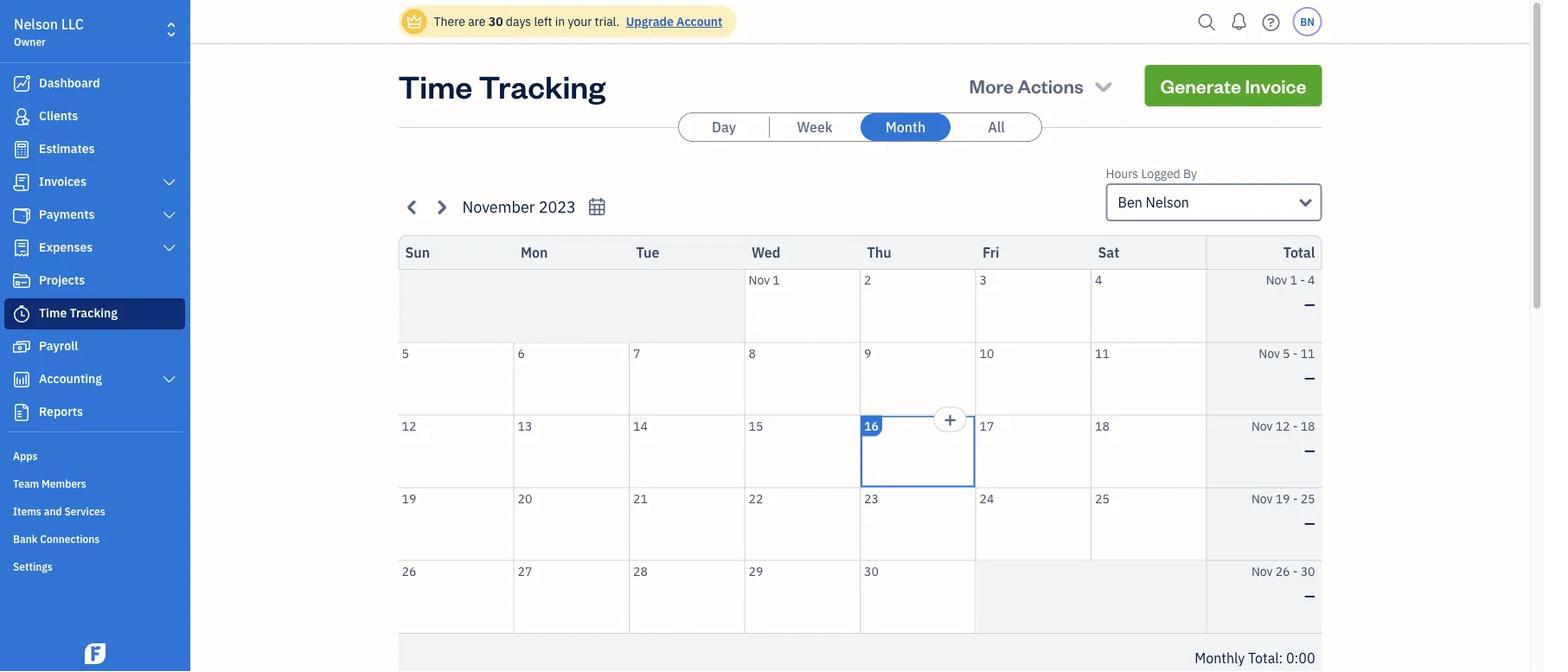 Task type: vqa. For each thing, say whether or not it's contained in the screenshot.
Reports
yes



Task type: describe. For each thing, give the bounding box(es) containing it.
actions
[[1017, 73, 1083, 98]]

12 inside nov 12 - 18 —
[[1276, 418, 1290, 434]]

upgrade account link
[[623, 13, 723, 29]]

more actions button
[[954, 65, 1131, 106]]

ben nelson button
[[1106, 183, 1322, 221]]

1 for nov 1
[[773, 272, 780, 288]]

clients link
[[4, 101, 185, 132]]

0 vertical spatial total
[[1283, 243, 1315, 262]]

clients
[[39, 108, 78, 124]]

bn
[[1300, 15, 1315, 29]]

30 inside button
[[864, 563, 879, 579]]

0 horizontal spatial 30
[[488, 13, 503, 29]]

12 inside button
[[402, 418, 416, 434]]

day
[[712, 118, 736, 136]]

29 button
[[745, 561, 860, 633]]

11 inside button
[[1095, 345, 1110, 361]]

invoices link
[[4, 167, 185, 198]]

left
[[534, 13, 552, 29]]

add a time entry image
[[943, 410, 957, 430]]

9
[[864, 345, 871, 361]]

estimate image
[[11, 141, 32, 158]]

reports
[[39, 404, 83, 420]]

team members
[[13, 477, 86, 490]]

nov 1 - 4 —
[[1266, 272, 1315, 314]]

bn button
[[1293, 7, 1322, 36]]

and
[[44, 504, 62, 518]]

freshbooks image
[[81, 644, 109, 664]]

6
[[518, 345, 525, 361]]

settings
[[13, 560, 53, 573]]

time inside main element
[[39, 305, 67, 321]]

- for nov 1 - 4 —
[[1300, 272, 1305, 288]]

items
[[13, 504, 41, 518]]

18 inside 18 button
[[1095, 418, 1110, 434]]

13
[[518, 418, 532, 434]]

chevron large down image for expenses
[[161, 241, 177, 255]]

services
[[64, 504, 105, 518]]

previous month image
[[403, 197, 423, 217]]

ben nelson
[[1118, 193, 1189, 211]]

22 button
[[745, 488, 860, 560]]

connections
[[40, 532, 100, 546]]

chevrondown image
[[1092, 74, 1115, 98]]

accounting link
[[4, 364, 185, 395]]

4 inside button
[[1095, 272, 1102, 288]]

21 button
[[630, 488, 744, 560]]

invoices
[[39, 173, 86, 189]]

1 for nov 1 - 4 —
[[1290, 272, 1297, 288]]

items and services link
[[4, 497, 185, 523]]

bank connections link
[[4, 525, 185, 551]]

28 button
[[630, 561, 744, 633]]

estimates
[[39, 141, 95, 157]]

2 button
[[861, 270, 975, 342]]

11 button
[[1092, 343, 1206, 415]]

7
[[633, 345, 640, 361]]

5 inside nov 5 - 11 —
[[1283, 345, 1290, 361]]

reports link
[[4, 397, 185, 428]]

— for nov 12 - 18 —
[[1304, 441, 1315, 459]]

by
[[1183, 166, 1197, 182]]

account
[[676, 13, 723, 29]]

12 button
[[398, 416, 513, 487]]

18 inside nov 12 - 18 —
[[1301, 418, 1315, 434]]

chevron large down image for payments
[[161, 208, 177, 222]]

team members link
[[4, 470, 185, 496]]

apps link
[[4, 442, 185, 468]]

team
[[13, 477, 39, 490]]

all link
[[951, 113, 1041, 141]]

generate invoice button
[[1145, 65, 1322, 106]]

nelson inside the nelson llc owner
[[14, 15, 58, 33]]

bank
[[13, 532, 38, 546]]

owner
[[14, 35, 46, 48]]

10
[[980, 345, 994, 361]]

members
[[42, 477, 86, 490]]

nov for nov 19 - 25 —
[[1252, 490, 1273, 506]]

3
[[980, 272, 987, 288]]

settings link
[[4, 553, 185, 579]]

- for nov 12 - 18 —
[[1293, 418, 1298, 434]]

accounting
[[39, 371, 102, 387]]

next month image
[[431, 197, 451, 217]]

month link
[[861, 113, 951, 141]]

7 button
[[630, 343, 744, 415]]

fri
[[983, 243, 1000, 262]]

your
[[568, 13, 592, 29]]

nov for nov 12 - 18 —
[[1252, 418, 1273, 434]]

— for nov 1 - 4 —
[[1304, 295, 1315, 314]]

6 button
[[514, 343, 629, 415]]

5 inside button
[[402, 345, 409, 361]]

all
[[988, 118, 1005, 136]]

8
[[749, 345, 756, 361]]

generate
[[1160, 73, 1241, 98]]

3 button
[[976, 270, 1091, 342]]

21
[[633, 490, 648, 506]]

are
[[468, 13, 486, 29]]

20
[[518, 490, 532, 506]]

25 button
[[1092, 488, 1206, 560]]

time tracking inside main element
[[39, 305, 118, 321]]

payments
[[39, 206, 95, 222]]

projects link
[[4, 266, 185, 297]]

15
[[749, 418, 763, 434]]

in
[[555, 13, 565, 29]]

1 horizontal spatial time tracking
[[398, 65, 606, 106]]

mon
[[521, 243, 548, 262]]

16
[[864, 418, 879, 434]]

choose a date image
[[587, 197, 607, 217]]

nov 1
[[749, 272, 780, 288]]

tracking inside main element
[[70, 305, 118, 321]]

crown image
[[405, 13, 423, 31]]



Task type: locate. For each thing, give the bounding box(es) containing it.
dashboard link
[[4, 68, 185, 99]]

hours logged by
[[1106, 166, 1197, 182]]

upgrade
[[626, 13, 674, 29]]

2 25 from the left
[[1301, 490, 1315, 506]]

logged
[[1141, 166, 1180, 182]]

time right the timer icon
[[39, 305, 67, 321]]

2 5 from the left
[[1283, 345, 1290, 361]]

1 horizontal spatial tracking
[[479, 65, 606, 106]]

thu
[[867, 243, 891, 262]]

16 button
[[861, 416, 975, 487]]

nov for nov 1 - 4 —
[[1266, 272, 1287, 288]]

— for nov 19 - 25 —
[[1304, 514, 1315, 532]]

— inside nov 19 - 25 —
[[1304, 514, 1315, 532]]

time tracking down days at the top left
[[398, 65, 606, 106]]

1 25 from the left
[[1095, 490, 1110, 506]]

26
[[402, 563, 416, 579], [1276, 563, 1290, 579]]

dashboard image
[[11, 75, 32, 93]]

— up nov 12 - 18 —
[[1304, 368, 1315, 387]]

nov up nov 5 - 11 —
[[1266, 272, 1287, 288]]

2 18 from the left
[[1301, 418, 1315, 434]]

go to help image
[[1257, 9, 1285, 35]]

invoice
[[1245, 73, 1307, 98]]

:
[[1279, 649, 1283, 667]]

nov for nov 5 - 11 —
[[1259, 345, 1280, 361]]

2 19 from the left
[[1276, 490, 1290, 506]]

2 — from the top
[[1304, 368, 1315, 387]]

0:00
[[1286, 649, 1315, 667]]

26 button
[[398, 561, 513, 633]]

nov inside nov 12 - 18 —
[[1252, 418, 1273, 434]]

nelson down logged
[[1146, 193, 1189, 211]]

— inside nov 12 - 18 —
[[1304, 441, 1315, 459]]

— for nov 5 - 11 —
[[1304, 368, 1315, 387]]

payroll link
[[4, 331, 185, 362]]

0 horizontal spatial nelson
[[14, 15, 58, 33]]

nov for nov 26 - 30 —
[[1252, 563, 1273, 579]]

1 horizontal spatial 1
[[1290, 272, 1297, 288]]

30 inside "nov 26 - 30 —"
[[1301, 563, 1315, 579]]

ben
[[1118, 193, 1142, 211]]

17
[[980, 418, 994, 434]]

0 vertical spatial time
[[398, 65, 472, 106]]

1 inside nov 1 - 4 —
[[1290, 272, 1297, 288]]

nov down wed
[[749, 272, 770, 288]]

14 button
[[630, 416, 744, 487]]

22
[[749, 490, 763, 506]]

time tracking link
[[4, 298, 185, 330]]

20 button
[[514, 488, 629, 560]]

0 horizontal spatial 12
[[402, 418, 416, 434]]

5
[[402, 345, 409, 361], [1283, 345, 1290, 361]]

time tracking down projects link at the top of page
[[39, 305, 118, 321]]

more actions
[[969, 73, 1083, 98]]

chevron large down image
[[161, 176, 177, 189]]

nelson inside dropdown button
[[1146, 193, 1189, 211]]

1 horizontal spatial 5
[[1283, 345, 1290, 361]]

— up nov 5 - 11 —
[[1304, 295, 1315, 314]]

2 26 from the left
[[1276, 563, 1290, 579]]

- inside nov 1 - 4 —
[[1300, 272, 1305, 288]]

11 down 4 button
[[1095, 345, 1110, 361]]

1 12 from the left
[[402, 418, 416, 434]]

nov 26 - 30 —
[[1252, 563, 1315, 605]]

notifications image
[[1225, 4, 1253, 39]]

18 down 11 button
[[1095, 418, 1110, 434]]

— inside nov 1 - 4 —
[[1304, 295, 1315, 314]]

monthly
[[1195, 649, 1245, 667]]

bank connections
[[13, 532, 100, 546]]

timer image
[[11, 305, 32, 323]]

1 horizontal spatial 4
[[1308, 272, 1315, 288]]

sat
[[1098, 243, 1119, 262]]

1 horizontal spatial 19
[[1276, 490, 1290, 506]]

1 inside button
[[773, 272, 780, 288]]

0 horizontal spatial 18
[[1095, 418, 1110, 434]]

1 horizontal spatial 18
[[1301, 418, 1315, 434]]

- for nov 26 - 30 —
[[1293, 563, 1298, 579]]

nov inside "nov 26 - 30 —"
[[1252, 563, 1273, 579]]

1
[[773, 272, 780, 288], [1290, 272, 1297, 288]]

26 down nov 19 - 25 —
[[1276, 563, 1290, 579]]

17 button
[[976, 416, 1091, 487]]

nov inside nov 19 - 25 —
[[1252, 490, 1273, 506]]

hours
[[1106, 166, 1138, 182]]

29
[[749, 563, 763, 579]]

nov down nov 5 - 11 —
[[1252, 418, 1273, 434]]

apps
[[13, 449, 38, 463]]

0 horizontal spatial 19
[[402, 490, 416, 506]]

14
[[633, 418, 648, 434]]

total
[[1283, 243, 1315, 262], [1248, 649, 1279, 667]]

1 5 from the left
[[402, 345, 409, 361]]

november
[[462, 197, 535, 217]]

tracking down left
[[479, 65, 606, 106]]

25 down nov 12 - 18 —
[[1301, 490, 1315, 506]]

- inside nov 12 - 18 —
[[1293, 418, 1298, 434]]

1 horizontal spatial time
[[398, 65, 472, 106]]

more
[[969, 73, 1014, 98]]

november 2023
[[462, 197, 576, 217]]

30 button
[[861, 561, 975, 633]]

19 inside nov 19 - 25 —
[[1276, 490, 1290, 506]]

- inside "nov 26 - 30 —"
[[1293, 563, 1298, 579]]

1 vertical spatial time
[[39, 305, 67, 321]]

30 down nov 19 - 25 —
[[1301, 563, 1315, 579]]

nov 5 - 11 —
[[1259, 345, 1315, 387]]

25
[[1095, 490, 1110, 506], [1301, 490, 1315, 506]]

1 horizontal spatial 26
[[1276, 563, 1290, 579]]

there are 30 days left in your trial. upgrade account
[[434, 13, 723, 29]]

1 horizontal spatial 25
[[1301, 490, 1315, 506]]

25 down 18 button
[[1095, 490, 1110, 506]]

nov 12 - 18 —
[[1252, 418, 1315, 459]]

0 horizontal spatial time tracking
[[39, 305, 118, 321]]

report image
[[11, 404, 32, 421]]

1 horizontal spatial nelson
[[1146, 193, 1189, 211]]

search image
[[1193, 9, 1221, 35]]

- inside nov 5 - 11 —
[[1293, 345, 1298, 361]]

0 horizontal spatial tracking
[[70, 305, 118, 321]]

18 down nov 5 - 11 —
[[1301, 418, 1315, 434]]

0 horizontal spatial 25
[[1095, 490, 1110, 506]]

12 down 5 button
[[402, 418, 416, 434]]

1 horizontal spatial total
[[1283, 243, 1315, 262]]

client image
[[11, 108, 32, 125]]

2 vertical spatial chevron large down image
[[161, 373, 177, 387]]

nov inside button
[[749, 272, 770, 288]]

2 12 from the left
[[1276, 418, 1290, 434]]

1 4 from the left
[[1095, 272, 1102, 288]]

1 vertical spatial nelson
[[1146, 193, 1189, 211]]

days
[[506, 13, 531, 29]]

— inside nov 5 - 11 —
[[1304, 368, 1315, 387]]

total up nov 1 - 4 —
[[1283, 243, 1315, 262]]

19
[[402, 490, 416, 506], [1276, 490, 1290, 506]]

nov inside nov 5 - 11 —
[[1259, 345, 1280, 361]]

0 vertical spatial time tracking
[[398, 65, 606, 106]]

1 26 from the left
[[402, 563, 416, 579]]

tue
[[636, 243, 659, 262]]

nov down nov 19 - 25 —
[[1252, 563, 1273, 579]]

- inside nov 19 - 25 —
[[1293, 490, 1298, 506]]

23 button
[[861, 488, 975, 560]]

13 button
[[514, 416, 629, 487]]

nov 1 button
[[745, 270, 860, 342]]

19 down nov 12 - 18 —
[[1276, 490, 1290, 506]]

12 down nov 5 - 11 —
[[1276, 418, 1290, 434]]

18
[[1095, 418, 1110, 434], [1301, 418, 1315, 434]]

chevron large down image inside expenses link
[[161, 241, 177, 255]]

project image
[[11, 272, 32, 290]]

nov inside nov 1 - 4 —
[[1266, 272, 1287, 288]]

2 11 from the left
[[1301, 345, 1315, 361]]

2
[[864, 272, 871, 288]]

time down the there
[[398, 65, 472, 106]]

1 up nov 5 - 11 —
[[1290, 272, 1297, 288]]

estimates link
[[4, 134, 185, 165]]

26 down 19 button at the left bottom
[[402, 563, 416, 579]]

19 inside button
[[402, 490, 416, 506]]

2 chevron large down image from the top
[[161, 241, 177, 255]]

24
[[980, 490, 994, 506]]

— for nov 26 - 30 —
[[1304, 586, 1315, 605]]

0 vertical spatial nelson
[[14, 15, 58, 33]]

total left 0:00 at the right bottom of page
[[1248, 649, 1279, 667]]

3 chevron large down image from the top
[[161, 373, 177, 387]]

projects
[[39, 272, 85, 288]]

1 11 from the left
[[1095, 345, 1110, 361]]

chart image
[[11, 371, 32, 388]]

3 — from the top
[[1304, 441, 1315, 459]]

time tracking
[[398, 65, 606, 106], [39, 305, 118, 321]]

0 vertical spatial chevron large down image
[[161, 208, 177, 222]]

23
[[864, 490, 879, 506]]

0 horizontal spatial 26
[[402, 563, 416, 579]]

main element
[[0, 0, 234, 671]]

4 inside nov 1 - 4 —
[[1308, 272, 1315, 288]]

expenses link
[[4, 233, 185, 264]]

2 horizontal spatial 30
[[1301, 563, 1315, 579]]

1 1 from the left
[[773, 272, 780, 288]]

30 right are at the top of the page
[[488, 13, 503, 29]]

1 vertical spatial total
[[1248, 649, 1279, 667]]

payments link
[[4, 200, 185, 231]]

money image
[[11, 338, 32, 356]]

28
[[633, 563, 648, 579]]

1 horizontal spatial 30
[[864, 563, 879, 579]]

0 horizontal spatial 1
[[773, 272, 780, 288]]

1 horizontal spatial 11
[[1301, 345, 1315, 361]]

26 inside button
[[402, 563, 416, 579]]

26 inside "nov 26 - 30 —"
[[1276, 563, 1290, 579]]

week link
[[770, 113, 860, 141]]

0 horizontal spatial 11
[[1095, 345, 1110, 361]]

— up "nov 26 - 30 —"
[[1304, 514, 1315, 532]]

monthly total : 0:00
[[1195, 649, 1315, 667]]

1 vertical spatial time tracking
[[39, 305, 118, 321]]

1 — from the top
[[1304, 295, 1315, 314]]

nov down nov 12 - 18 —
[[1252, 490, 1273, 506]]

expenses
[[39, 239, 93, 255]]

— up 0:00 at the right bottom of page
[[1304, 586, 1315, 605]]

chevron large down image
[[161, 208, 177, 222], [161, 241, 177, 255], [161, 373, 177, 387]]

nov down nov 1 - 4 —
[[1259, 345, 1280, 361]]

2 1 from the left
[[1290, 272, 1297, 288]]

nov
[[749, 272, 770, 288], [1266, 272, 1287, 288], [1259, 345, 1280, 361], [1252, 418, 1273, 434], [1252, 490, 1273, 506], [1252, 563, 1273, 579]]

expense image
[[11, 240, 32, 257]]

1 down wed
[[773, 272, 780, 288]]

4 — from the top
[[1304, 514, 1315, 532]]

24 button
[[976, 488, 1091, 560]]

— inside "nov 26 - 30 —"
[[1304, 586, 1315, 605]]

— up nov 19 - 25 —
[[1304, 441, 1315, 459]]

19 down the 12 button
[[402, 490, 416, 506]]

chevron large down image for accounting
[[161, 373, 177, 387]]

0 horizontal spatial total
[[1248, 649, 1279, 667]]

30 down 23 button on the right bottom of page
[[864, 563, 879, 579]]

25 inside nov 19 - 25 —
[[1301, 490, 1315, 506]]

dashboard
[[39, 75, 100, 91]]

nelson up owner
[[14, 15, 58, 33]]

25 inside button
[[1095, 490, 1110, 506]]

1 vertical spatial tracking
[[70, 305, 118, 321]]

nov for nov 1
[[749, 272, 770, 288]]

0 vertical spatial tracking
[[479, 65, 606, 106]]

1 vertical spatial chevron large down image
[[161, 241, 177, 255]]

1 chevron large down image from the top
[[161, 208, 177, 222]]

2 4 from the left
[[1308, 272, 1315, 288]]

1 19 from the left
[[402, 490, 416, 506]]

- for nov 19 - 25 —
[[1293, 490, 1298, 506]]

0 horizontal spatial 5
[[402, 345, 409, 361]]

5 — from the top
[[1304, 586, 1315, 605]]

11 inside nov 5 - 11 —
[[1301, 345, 1315, 361]]

there
[[434, 13, 465, 29]]

- for nov 5 - 11 —
[[1293, 345, 1298, 361]]

invoice image
[[11, 174, 32, 191]]

2023
[[539, 197, 576, 217]]

15 button
[[745, 416, 860, 487]]

18 button
[[1092, 416, 1206, 487]]

1 18 from the left
[[1095, 418, 1110, 434]]

4 button
[[1092, 270, 1206, 342]]

month
[[886, 118, 926, 136]]

tracking down projects link at the top of page
[[70, 305, 118, 321]]

0 horizontal spatial 4
[[1095, 272, 1102, 288]]

payment image
[[11, 207, 32, 224]]

1 horizontal spatial 12
[[1276, 418, 1290, 434]]

11 down nov 1 - 4 —
[[1301, 345, 1315, 361]]

0 horizontal spatial time
[[39, 305, 67, 321]]



